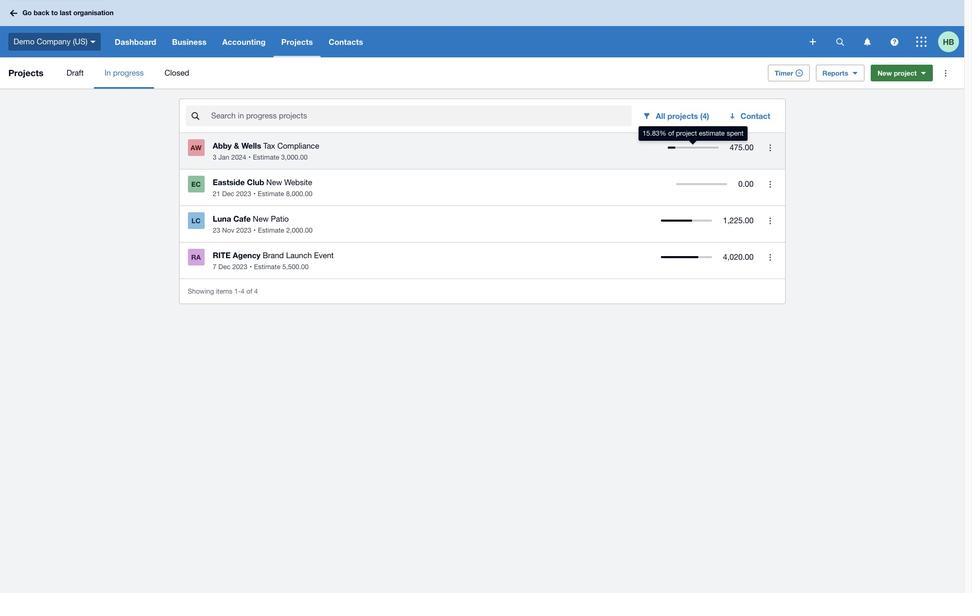 Task type: locate. For each thing, give the bounding box(es) containing it.
closed
[[165, 68, 189, 77]]

• inside luna cafe new patio 23 nov 2023 • estimate 2,000.00
[[254, 227, 256, 234]]

• up 'agency'
[[254, 227, 256, 234]]

svg image left go
[[10, 10, 17, 16]]

agency
[[233, 251, 261, 260]]

2023 inside eastside club new website 21 dec 2023 • estimate 8,000.00
[[236, 190, 251, 198]]

estimate down club
[[258, 190, 284, 198]]

0 horizontal spatial of
[[246, 287, 252, 295]]

go back to last organisation
[[22, 8, 114, 17]]

demo company (us)
[[14, 37, 88, 46]]

15.83% of project estimate spent tooltip
[[639, 126, 748, 141]]

new
[[878, 69, 892, 77], [266, 178, 282, 187], [253, 215, 269, 224]]

1 vertical spatial project
[[676, 130, 697, 137]]

2 vertical spatial more options image
[[760, 174, 781, 195]]

2 more options image from the top
[[760, 247, 781, 268]]

1 horizontal spatial project
[[894, 69, 917, 77]]

• right 2024
[[249, 154, 251, 161]]

2 vertical spatial 2023
[[232, 263, 248, 271]]

1 horizontal spatial of
[[668, 130, 674, 137]]

new inside eastside club new website 21 dec 2023 • estimate 8,000.00
[[266, 178, 282, 187]]

projects down demo
[[8, 67, 44, 78]]

0 vertical spatial project
[[894, 69, 917, 77]]

navigation inside banner
[[107, 26, 803, 57]]

• down 'agency'
[[250, 263, 252, 271]]

new right reports 'popup button'
[[878, 69, 892, 77]]

reports
[[823, 69, 849, 77]]

2023
[[236, 190, 251, 198], [236, 227, 251, 234], [232, 263, 248, 271]]

nov
[[222, 227, 234, 234]]

1 more options image from the top
[[760, 210, 781, 231]]

new project button
[[871, 65, 933, 81]]

reports button
[[816, 65, 865, 81]]

•
[[249, 154, 251, 161], [253, 190, 256, 198], [254, 227, 256, 234], [250, 263, 252, 271]]

new right the cafe
[[253, 215, 269, 224]]

0 horizontal spatial 4
[[241, 287, 245, 295]]

tax
[[263, 142, 275, 150]]

1 vertical spatial 2023
[[236, 227, 251, 234]]

4 right 1-
[[254, 287, 258, 295]]

1-
[[234, 287, 241, 295]]

5,500.00
[[282, 263, 309, 271]]

2 horizontal spatial svg image
[[891, 38, 899, 46]]

0 horizontal spatial project
[[676, 130, 697, 137]]

more options image
[[935, 63, 956, 84], [760, 137, 781, 158], [760, 174, 781, 195]]

0 vertical spatial new
[[878, 69, 892, 77]]

ra
[[191, 253, 201, 262]]

hb button
[[938, 26, 965, 57]]

1 horizontal spatial 4
[[254, 287, 258, 295]]

all
[[656, 111, 666, 121]]

475.00
[[730, 143, 754, 152]]

0 vertical spatial more options image
[[760, 210, 781, 231]]

estimate inside eastside club new website 21 dec 2023 • estimate 8,000.00
[[258, 190, 284, 198]]

0 vertical spatial projects
[[281, 37, 313, 46]]

of right 1-
[[246, 287, 252, 295]]

all projects (4)
[[656, 111, 709, 121]]

projects left contacts
[[281, 37, 313, 46]]

more options image right 1,225.00
[[760, 210, 781, 231]]

accounting button
[[214, 26, 274, 57]]

svg image right (us)
[[90, 41, 95, 43]]

0 horizontal spatial svg image
[[836, 38, 844, 46]]

contacts
[[329, 37, 363, 46]]

more options image right 0.00
[[760, 174, 781, 195]]

0 vertical spatial dec
[[222, 190, 234, 198]]

svg image
[[836, 38, 844, 46], [864, 38, 871, 46], [891, 38, 899, 46]]

project inside popup button
[[894, 69, 917, 77]]

1 horizontal spatial svg image
[[864, 38, 871, 46]]

1 svg image from the left
[[836, 38, 844, 46]]

4 right items
[[241, 287, 245, 295]]

1 vertical spatial of
[[246, 287, 252, 295]]

showing items 1-4 of 4
[[188, 287, 258, 295]]

0.00
[[739, 180, 754, 189]]

1 vertical spatial more options image
[[760, 137, 781, 158]]

&
[[234, 141, 239, 150]]

navigation containing dashboard
[[107, 26, 803, 57]]

2 vertical spatial new
[[253, 215, 269, 224]]

in
[[105, 68, 111, 77]]

more options image right 475.00 at right top
[[760, 137, 781, 158]]

accounting
[[222, 37, 266, 46]]

company
[[37, 37, 71, 46]]

0 horizontal spatial projects
[[8, 67, 44, 78]]

all projects (4) button
[[636, 105, 718, 126]]

banner
[[0, 0, 965, 57]]

(4)
[[700, 111, 709, 121]]

compliance
[[277, 142, 319, 150]]

0 vertical spatial 2023
[[236, 190, 251, 198]]

1 vertical spatial new
[[266, 178, 282, 187]]

Search in progress projects search field
[[210, 106, 632, 126]]

3 svg image from the left
[[891, 38, 899, 46]]

2023 down club
[[236, 190, 251, 198]]

2023 for cafe
[[236, 227, 251, 234]]

dec
[[222, 190, 234, 198], [218, 263, 231, 271]]

1 vertical spatial projects
[[8, 67, 44, 78]]

• inside abby & wells tax compliance 3 jan 2024 • estimate 3,000.00
[[249, 154, 251, 161]]

2 4 from the left
[[254, 287, 258, 295]]

luna cafe new patio 23 nov 2023 • estimate 2,000.00
[[213, 214, 313, 234]]

more options image right 4,020.00 at right top
[[760, 247, 781, 268]]

2023 down the cafe
[[236, 227, 251, 234]]

4
[[241, 287, 245, 295], [254, 287, 258, 295]]

new right club
[[266, 178, 282, 187]]

event
[[314, 251, 334, 260]]

1 horizontal spatial projects
[[281, 37, 313, 46]]

go
[[22, 8, 32, 17]]

1 vertical spatial dec
[[218, 263, 231, 271]]

2023 inside luna cafe new patio 23 nov 2023 • estimate 2,000.00
[[236, 227, 251, 234]]

new inside popup button
[[878, 69, 892, 77]]

new inside luna cafe new patio 23 nov 2023 • estimate 2,000.00
[[253, 215, 269, 224]]

1 vertical spatial more options image
[[760, 247, 781, 268]]

contact button
[[722, 105, 779, 126]]

abby
[[213, 141, 232, 150]]

2023 down 'agency'
[[232, 263, 248, 271]]

more options image down hb
[[935, 63, 956, 84]]

navigation
[[107, 26, 803, 57]]

• down club
[[253, 190, 256, 198]]

15.83%
[[643, 130, 667, 137]]

23
[[213, 227, 220, 234]]

2,000.00
[[286, 227, 313, 234]]

of right 15.83%
[[668, 130, 674, 137]]

more options image
[[760, 210, 781, 231], [760, 247, 781, 268]]

• inside eastside club new website 21 dec 2023 • estimate 8,000.00
[[253, 190, 256, 198]]

4,020.00
[[723, 253, 754, 262]]

estimate inside luna cafe new patio 23 nov 2023 • estimate 2,000.00
[[258, 227, 284, 234]]

dec right "21"
[[222, 190, 234, 198]]

of
[[668, 130, 674, 137], [246, 287, 252, 295]]

estimate down tax
[[253, 154, 279, 161]]

to
[[51, 8, 58, 17]]

estimate
[[253, 154, 279, 161], [258, 190, 284, 198], [258, 227, 284, 234], [254, 263, 281, 271]]

svg image
[[10, 10, 17, 16], [917, 37, 927, 47], [810, 39, 816, 45], [90, 41, 95, 43]]

estimate down brand
[[254, 263, 281, 271]]

estimate down the patio at the top left
[[258, 227, 284, 234]]

projects
[[281, 37, 313, 46], [8, 67, 44, 78]]

in progress link
[[94, 57, 154, 89]]

dec right 7
[[218, 263, 231, 271]]

abby & wells tax compliance 3 jan 2024 • estimate 3,000.00
[[213, 141, 319, 161]]

showing
[[188, 287, 214, 295]]

contact
[[741, 111, 771, 121]]

0 vertical spatial of
[[668, 130, 674, 137]]

project
[[894, 69, 917, 77], [676, 130, 697, 137]]



Task type: vqa. For each thing, say whether or not it's contained in the screenshot.


Task type: describe. For each thing, give the bounding box(es) containing it.
projects button
[[274, 26, 321, 57]]

cafe
[[233, 214, 251, 224]]

launch
[[286, 251, 312, 260]]

21
[[213, 190, 220, 198]]

brand
[[263, 251, 284, 260]]

hb
[[943, 37, 955, 46]]

organisation
[[73, 8, 114, 17]]

back
[[34, 8, 49, 17]]

timer
[[775, 69, 794, 77]]

eastside club new website 21 dec 2023 • estimate 8,000.00
[[213, 178, 313, 198]]

1,225.00
[[723, 216, 754, 225]]

2023 inside the rite agency brand launch event 7 dec 2023 • estimate 5,500.00
[[232, 263, 248, 271]]

3,000.00
[[281, 154, 308, 161]]

7
[[213, 263, 217, 271]]

project inside tooltip
[[676, 130, 697, 137]]

more options image for new
[[760, 174, 781, 195]]

banner containing hb
[[0, 0, 965, 57]]

closed link
[[154, 57, 200, 89]]

progress
[[113, 68, 144, 77]]

1 4 from the left
[[241, 287, 245, 295]]

2024
[[231, 154, 246, 161]]

website
[[284, 178, 312, 187]]

(us)
[[73, 37, 88, 46]]

8,000.00
[[286, 190, 313, 198]]

draft
[[67, 68, 84, 77]]

15.83% of project estimate spent
[[643, 130, 744, 137]]

demo
[[14, 37, 34, 46]]

items
[[216, 287, 233, 295]]

• inside the rite agency brand launch event 7 dec 2023 • estimate 5,500.00
[[250, 263, 252, 271]]

patio
[[271, 215, 289, 224]]

business button
[[164, 26, 214, 57]]

draft link
[[56, 57, 94, 89]]

spent
[[727, 130, 744, 137]]

new project
[[878, 69, 917, 77]]

3
[[213, 154, 217, 161]]

go back to last organisation link
[[6, 4, 120, 22]]

wells
[[242, 141, 261, 150]]

jan
[[218, 154, 229, 161]]

0 vertical spatial more options image
[[935, 63, 956, 84]]

lc
[[192, 217, 201, 225]]

of inside tooltip
[[668, 130, 674, 137]]

eastside
[[213, 178, 245, 187]]

dashboard link
[[107, 26, 164, 57]]

estimate inside abby & wells tax compliance 3 jan 2024 • estimate 3,000.00
[[253, 154, 279, 161]]

more options image for wells
[[760, 137, 781, 158]]

more options image for cafe
[[760, 210, 781, 231]]

demo company (us) button
[[0, 26, 107, 57]]

projects inside popup button
[[281, 37, 313, 46]]

club
[[247, 178, 264, 187]]

2023 for club
[[236, 190, 251, 198]]

business
[[172, 37, 207, 46]]

luna
[[213, 214, 231, 224]]

rite
[[213, 251, 231, 260]]

svg image left hb
[[917, 37, 927, 47]]

in progress
[[105, 68, 144, 77]]

dec inside the rite agency brand launch event 7 dec 2023 • estimate 5,500.00
[[218, 263, 231, 271]]

dec inside eastside club new website 21 dec 2023 • estimate 8,000.00
[[222, 190, 234, 198]]

projects
[[668, 111, 698, 121]]

new for luna cafe
[[253, 215, 269, 224]]

contacts button
[[321, 26, 371, 57]]

estimate
[[699, 130, 725, 137]]

svg image inside go back to last organisation link
[[10, 10, 17, 16]]

dashboard
[[115, 37, 156, 46]]

aw
[[191, 144, 202, 152]]

last
[[60, 8, 71, 17]]

2 svg image from the left
[[864, 38, 871, 46]]

rite agency brand launch event 7 dec 2023 • estimate 5,500.00
[[213, 251, 334, 271]]

estimate inside the rite agency brand launch event 7 dec 2023 • estimate 5,500.00
[[254, 263, 281, 271]]

more options image for agency
[[760, 247, 781, 268]]

svg image inside the demo company (us) popup button
[[90, 41, 95, 43]]

new for eastside club
[[266, 178, 282, 187]]

svg image up reports 'popup button'
[[810, 39, 816, 45]]

timer button
[[768, 65, 810, 81]]

ec
[[191, 180, 201, 189]]



